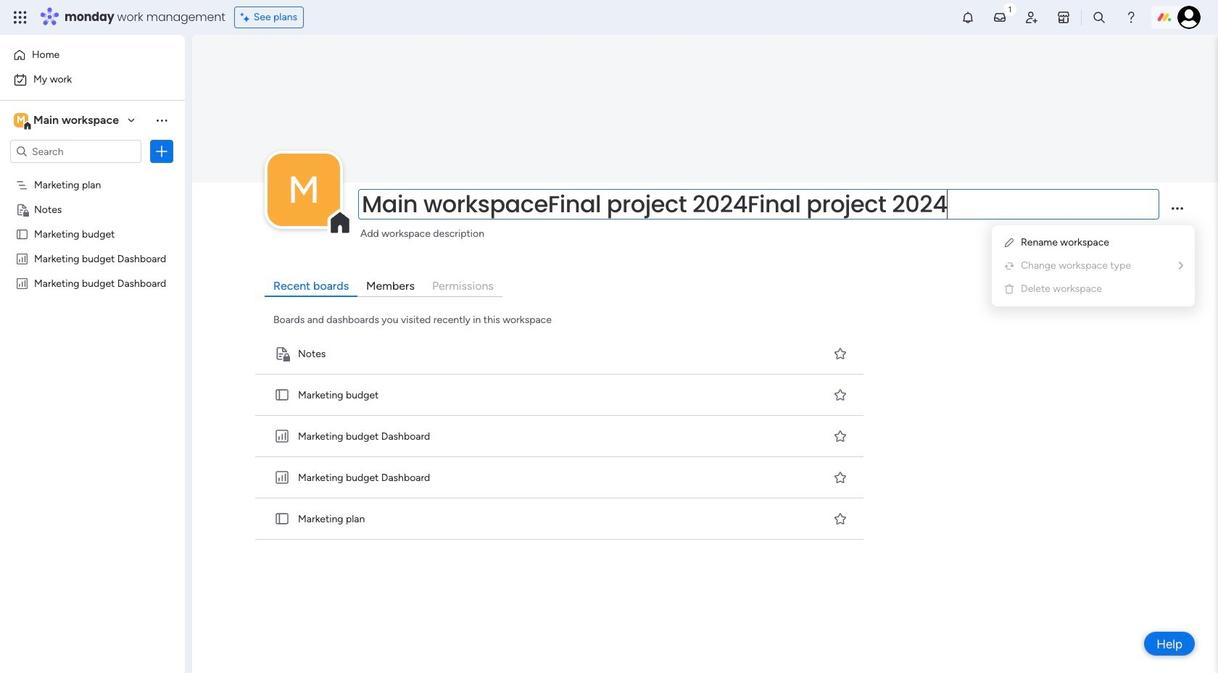 Task type: vqa. For each thing, say whether or not it's contained in the screenshot.
2nd Add to favorites icon from the bottom Public Dashboard image
yes



Task type: describe. For each thing, give the bounding box(es) containing it.
update feed image
[[993, 10, 1007, 25]]

public dashboard image for 2nd add to favorites image from the bottom of the 'quick search results' "list box"
[[274, 429, 290, 445]]

1 vertical spatial public board image
[[274, 511, 290, 527]]

rename workspace image
[[1003, 237, 1015, 249]]

list arrow image
[[1179, 261, 1183, 271]]

delete workspace image
[[1003, 283, 1015, 295]]

0 vertical spatial public board image
[[15, 227, 29, 241]]

1 vertical spatial option
[[9, 68, 176, 91]]

workspace selection element
[[14, 112, 121, 131]]

v2 ellipsis image
[[1172, 207, 1183, 220]]

public dashboard image
[[15, 252, 29, 265]]

invite members image
[[1024, 10, 1039, 25]]

change workspace type image
[[1003, 260, 1015, 272]]

private board image
[[274, 346, 290, 362]]

0 vertical spatial public dashboard image
[[15, 276, 29, 290]]

2 add to favorites image from the top
[[833, 512, 848, 526]]

see plans image
[[240, 9, 254, 25]]



Task type: locate. For each thing, give the bounding box(es) containing it.
2 vertical spatial add to favorites image
[[833, 470, 848, 485]]

1 vertical spatial workspace image
[[268, 154, 340, 226]]

kendall parks image
[[1177, 6, 1201, 29]]

1 horizontal spatial public board image
[[274, 511, 290, 527]]

help image
[[1124, 10, 1138, 25]]

2 add to favorites image from the top
[[833, 429, 848, 444]]

None field
[[358, 190, 1159, 220]]

search everything image
[[1092, 10, 1106, 25]]

3 add to favorites image from the top
[[833, 470, 848, 485]]

private board image
[[15, 202, 29, 216]]

0 vertical spatial workspace image
[[14, 112, 28, 128]]

add to favorites image
[[833, 346, 848, 361], [833, 512, 848, 526]]

1 vertical spatial add to favorites image
[[833, 512, 848, 526]]

1 menu item from the top
[[1003, 257, 1183, 275]]

0 vertical spatial add to favorites image
[[833, 346, 848, 361]]

options image
[[154, 144, 169, 159]]

public dashboard image
[[15, 276, 29, 290], [274, 429, 290, 445], [274, 470, 290, 486]]

1 vertical spatial add to favorites image
[[833, 429, 848, 444]]

2 vertical spatial option
[[0, 171, 185, 174]]

list box
[[0, 169, 185, 491]]

menu item
[[1003, 257, 1183, 275], [1003, 281, 1183, 298]]

workspace image
[[14, 112, 28, 128], [268, 154, 340, 226]]

public dashboard image for third add to favorites image
[[274, 470, 290, 486]]

select product image
[[13, 10, 28, 25]]

0 vertical spatial add to favorites image
[[833, 388, 848, 402]]

1 add to favorites image from the top
[[833, 388, 848, 402]]

public board image
[[15, 227, 29, 241], [274, 511, 290, 527]]

0 vertical spatial option
[[9, 44, 176, 67]]

1 image
[[1003, 1, 1016, 17]]

public board image
[[274, 387, 290, 403]]

notifications image
[[961, 10, 975, 25]]

2 menu item from the top
[[1003, 281, 1183, 298]]

0 vertical spatial menu item
[[1003, 257, 1183, 275]]

monday marketplace image
[[1056, 10, 1071, 25]]

1 horizontal spatial workspace image
[[268, 154, 340, 226]]

0 horizontal spatial public board image
[[15, 227, 29, 241]]

option
[[9, 44, 176, 67], [9, 68, 176, 91], [0, 171, 185, 174]]

Search in workspace field
[[30, 143, 121, 160]]

1 vertical spatial public dashboard image
[[274, 429, 290, 445]]

0 horizontal spatial workspace image
[[14, 112, 28, 128]]

workspace options image
[[154, 113, 169, 127]]

1 vertical spatial menu item
[[1003, 281, 1183, 298]]

workspace image inside 'element'
[[14, 112, 28, 128]]

add to favorites image
[[833, 388, 848, 402], [833, 429, 848, 444], [833, 470, 848, 485]]

2 vertical spatial public dashboard image
[[274, 470, 290, 486]]

1 add to favorites image from the top
[[833, 346, 848, 361]]

quick search results list box
[[252, 334, 868, 540]]



